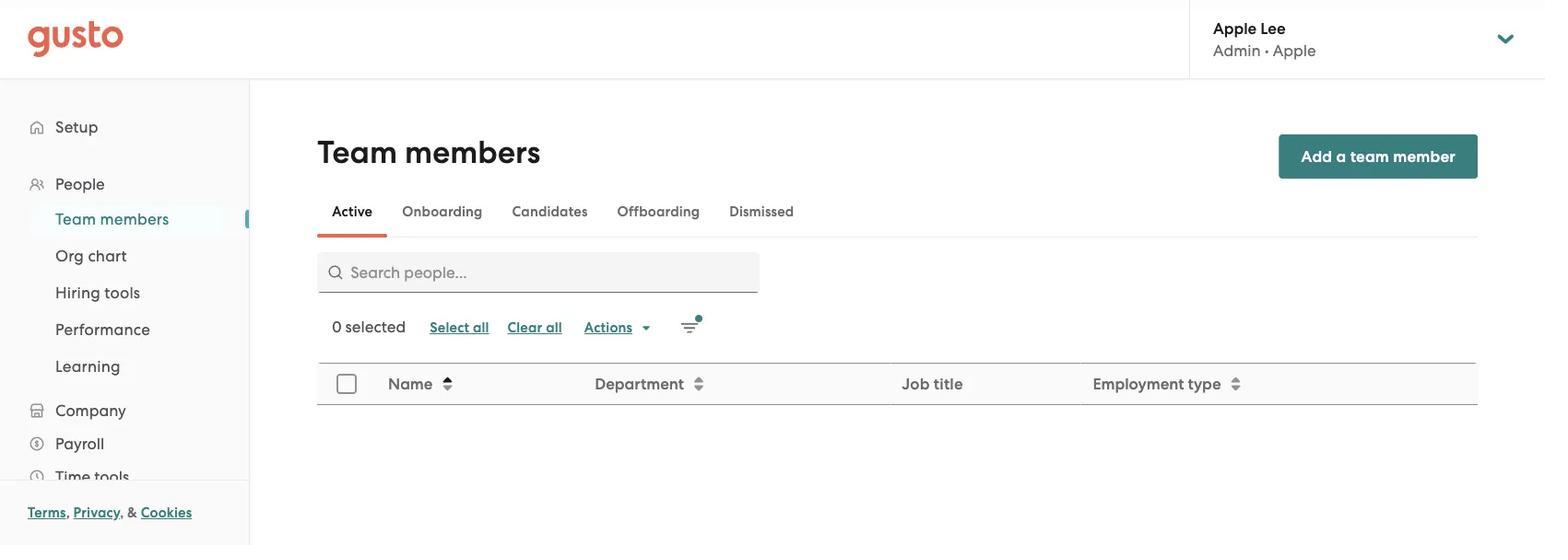 Task type: describe. For each thing, give the bounding box(es) containing it.
apple lee admin • apple
[[1214, 19, 1316, 60]]

member
[[1394, 147, 1456, 166]]

terms , privacy , & cookies
[[28, 505, 192, 522]]

company button
[[18, 395, 231, 428]]

candidates
[[512, 204, 588, 220]]

name button
[[377, 365, 582, 404]]

candidates button
[[498, 190, 603, 234]]

hiring
[[55, 284, 100, 302]]

Search people... field
[[317, 253, 760, 293]]

tools for time tools
[[94, 468, 129, 487]]

department
[[595, 375, 684, 394]]

org chart
[[55, 247, 127, 266]]

offboarding button
[[603, 190, 715, 234]]

job
[[902, 375, 930, 394]]

cookies
[[141, 505, 192, 522]]

actions
[[585, 320, 633, 337]]

onboarding button
[[387, 190, 498, 234]]

terms link
[[28, 505, 66, 522]]

job title
[[902, 375, 964, 394]]

performance
[[55, 321, 150, 339]]

select all button
[[421, 314, 499, 343]]

1 horizontal spatial members
[[405, 134, 541, 172]]

setup
[[55, 118, 98, 136]]

active
[[332, 204, 373, 220]]

list containing team members
[[0, 201, 249, 385]]

terms
[[28, 505, 66, 522]]

employment type
[[1093, 375, 1221, 394]]

offboarding
[[617, 204, 700, 220]]

department button
[[584, 365, 890, 404]]

2 , from the left
[[120, 505, 124, 522]]

0 vertical spatial apple
[[1214, 19, 1257, 38]]

performance link
[[33, 314, 231, 347]]

team members tab list
[[317, 186, 1478, 238]]

dismissed
[[730, 204, 794, 220]]

setup link
[[18, 111, 231, 144]]

cookies button
[[141, 503, 192, 525]]

dismissed button
[[715, 190, 809, 234]]

select all
[[430, 320, 489, 337]]

team members link
[[33, 203, 231, 236]]

clear all
[[508, 320, 562, 337]]

learning
[[55, 358, 121, 376]]

1 , from the left
[[66, 505, 70, 522]]

select
[[430, 320, 470, 337]]

learning link
[[33, 350, 231, 384]]

•
[[1265, 41, 1269, 60]]

&
[[127, 505, 137, 522]]

all for clear all
[[546, 320, 562, 337]]

actions button
[[575, 314, 662, 343]]

payroll button
[[18, 428, 231, 461]]

0
[[332, 318, 342, 337]]

people button
[[18, 168, 231, 201]]

tools for hiring tools
[[105, 284, 140, 302]]



Task type: vqa. For each thing, say whether or not it's contained in the screenshot.
, to the right
yes



Task type: locate. For each thing, give the bounding box(es) containing it.
gusto navigation element
[[0, 79, 249, 546]]

team members
[[317, 134, 541, 172], [55, 210, 169, 229]]

0 horizontal spatial team
[[55, 210, 96, 229]]

all right select
[[473, 320, 489, 337]]

apple right "•"
[[1273, 41, 1316, 60]]

0 horizontal spatial all
[[473, 320, 489, 337]]

add
[[1302, 147, 1333, 166]]

0 vertical spatial members
[[405, 134, 541, 172]]

admin
[[1214, 41, 1261, 60]]

tools
[[105, 284, 140, 302], [94, 468, 129, 487]]

payroll
[[55, 435, 104, 454]]

1 vertical spatial team members
[[55, 210, 169, 229]]

, left privacy
[[66, 505, 70, 522]]

hiring tools link
[[33, 277, 231, 310]]

all right "clear"
[[546, 320, 562, 337]]

all
[[473, 320, 489, 337], [546, 320, 562, 337]]

1 horizontal spatial ,
[[120, 505, 124, 522]]

tools inside dropdown button
[[94, 468, 129, 487]]

team
[[1351, 147, 1390, 166]]

0 horizontal spatial ,
[[66, 505, 70, 522]]

tools down payroll dropdown button
[[94, 468, 129, 487]]

members up onboarding
[[405, 134, 541, 172]]

clear
[[508, 320, 543, 337]]

org chart link
[[33, 240, 231, 273]]

time tools button
[[18, 461, 231, 494]]

members inside 'link'
[[100, 210, 169, 229]]

, left & at the left
[[120, 505, 124, 522]]

0 vertical spatial team
[[317, 134, 397, 172]]

tools down org chart "link"
[[105, 284, 140, 302]]

apple
[[1214, 19, 1257, 38], [1273, 41, 1316, 60]]

members
[[405, 134, 541, 172], [100, 210, 169, 229]]

team members up onboarding
[[317, 134, 541, 172]]

0 horizontal spatial apple
[[1214, 19, 1257, 38]]

employment
[[1093, 375, 1185, 394]]

1 all from the left
[[473, 320, 489, 337]]

members down people dropdown button on the left of page
[[100, 210, 169, 229]]

1 vertical spatial apple
[[1273, 41, 1316, 60]]

time tools
[[55, 468, 129, 487]]

all for select all
[[473, 320, 489, 337]]

team
[[317, 134, 397, 172], [55, 210, 96, 229]]

list
[[0, 168, 249, 546], [0, 201, 249, 385]]

1 vertical spatial members
[[100, 210, 169, 229]]

1 list from the top
[[0, 168, 249, 546]]

0 vertical spatial tools
[[105, 284, 140, 302]]

1 vertical spatial tools
[[94, 468, 129, 487]]

team up active button
[[317, 134, 397, 172]]

2 all from the left
[[546, 320, 562, 337]]

1 vertical spatial team
[[55, 210, 96, 229]]

privacy link
[[73, 505, 120, 522]]

a
[[1337, 147, 1347, 166]]

new notifications image
[[681, 315, 703, 338]]

1 horizontal spatial all
[[546, 320, 562, 337]]

privacy
[[73, 505, 120, 522]]

employment type button
[[1082, 365, 1477, 404]]

active button
[[317, 190, 387, 234]]

0 horizontal spatial members
[[100, 210, 169, 229]]

title
[[934, 375, 964, 394]]

team members down people dropdown button on the left of page
[[55, 210, 169, 229]]

apple up admin
[[1214, 19, 1257, 38]]

onboarding
[[402, 204, 483, 220]]

team inside 'link'
[[55, 210, 96, 229]]

2 list from the top
[[0, 201, 249, 385]]

1 horizontal spatial apple
[[1273, 41, 1316, 60]]

lee
[[1261, 19, 1286, 38]]

time
[[55, 468, 90, 487]]

selected
[[345, 318, 406, 337]]

all inside button
[[473, 320, 489, 337]]

add a team member button
[[1280, 135, 1478, 179]]

1 horizontal spatial team members
[[317, 134, 541, 172]]

company
[[55, 402, 126, 421]]

type
[[1188, 375, 1221, 394]]

chart
[[88, 247, 127, 266]]

0 selected
[[332, 318, 406, 337]]

,
[[66, 505, 70, 522], [120, 505, 124, 522]]

home image
[[28, 21, 124, 58]]

org
[[55, 247, 84, 266]]

Select all rows on this page checkbox
[[327, 364, 367, 405]]

hiring tools
[[55, 284, 140, 302]]

team down people
[[55, 210, 96, 229]]

add a team member
[[1302, 147, 1456, 166]]

all inside button
[[546, 320, 562, 337]]

1 horizontal spatial team
[[317, 134, 397, 172]]

0 vertical spatial team members
[[317, 134, 541, 172]]

team members inside team members 'link'
[[55, 210, 169, 229]]

clear all button
[[499, 314, 572, 343]]

0 selected status
[[332, 318, 406, 337]]

0 horizontal spatial team members
[[55, 210, 169, 229]]

people
[[55, 175, 105, 194]]

name
[[388, 375, 433, 394]]

list containing people
[[0, 168, 249, 546]]



